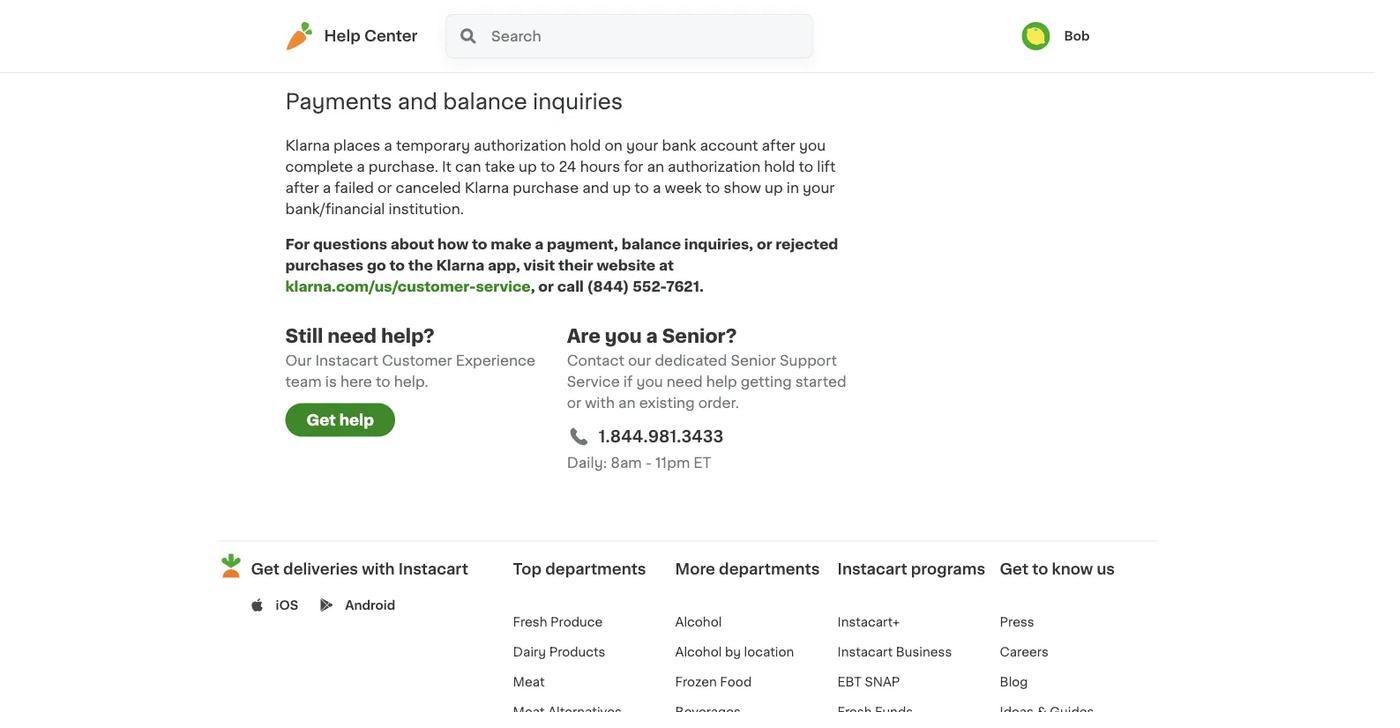 Task type: locate. For each thing, give the bounding box(es) containing it.
your
[[711, 30, 743, 44], [508, 51, 540, 65], [626, 139, 658, 153], [803, 181, 835, 195]]

can
[[455, 160, 481, 174]]

a
[[351, 51, 360, 65], [384, 139, 392, 153], [357, 160, 365, 174], [323, 181, 331, 195], [653, 181, 661, 195], [535, 238, 544, 252], [646, 327, 658, 346]]

1 vertical spatial payment,
[[547, 238, 618, 252]]

1 horizontal spatial get
[[307, 413, 336, 428]]

after up in
[[762, 139, 796, 153]]

klarna inside pay with klarna from here, you'll be directed to klarna's site to confirm your information, add a payment, and verify your payment plan
[[439, 8, 487, 22]]

authorization
[[474, 139, 566, 153], [668, 160, 761, 174]]

0 vertical spatial authorization
[[474, 139, 566, 153]]

0 vertical spatial after
[[762, 139, 796, 153]]

payments and balance inquiries
[[285, 91, 623, 112]]

24
[[559, 160, 577, 174]]

1 vertical spatial an
[[618, 396, 636, 410]]

2 vertical spatial and
[[582, 181, 609, 195]]

alcohol for alcohol link
[[675, 617, 722, 629]]

need
[[328, 327, 377, 346], [667, 375, 703, 389]]

dairy
[[513, 647, 546, 659]]

you up lift
[[799, 139, 826, 153]]

1 horizontal spatial with
[[585, 396, 615, 410]]

1 horizontal spatial departments
[[719, 562, 820, 577]]

you up our on the left of the page
[[605, 327, 642, 346]]

payment, down center
[[363, 51, 431, 65]]

klarna down how
[[436, 259, 484, 273]]

1 vertical spatial need
[[667, 375, 703, 389]]

departments up produce
[[545, 562, 646, 577]]

1 vertical spatial alcohol
[[675, 647, 722, 659]]

a right add in the left top of the page
[[351, 51, 360, 65]]

an down if
[[618, 396, 636, 410]]

1 horizontal spatial an
[[647, 160, 664, 174]]

to left know
[[1032, 562, 1048, 577]]

balance inside for questions about how to make a payment, balance inquiries, or rejected purchases go to the klarna app, visit their website at klarna.com/us/customer-service , or call (844) 552-7621.
[[622, 238, 681, 252]]

top
[[513, 562, 542, 577]]

alcohol for alcohol by location
[[675, 647, 722, 659]]

balance up at
[[622, 238, 681, 252]]

need inside still need help? our instacart customer experience team is here to help.
[[328, 327, 377, 346]]

hold up in
[[764, 160, 795, 174]]

website
[[597, 259, 656, 273]]

daily:
[[567, 456, 607, 470]]

0 vertical spatial an
[[647, 160, 664, 174]]

help down here
[[339, 413, 374, 428]]

help center link
[[285, 22, 418, 50]]

by
[[725, 647, 741, 659]]

team
[[285, 375, 322, 389]]

1 vertical spatial with
[[362, 562, 395, 577]]

payment, inside pay with klarna from here, you'll be directed to klarna's site to confirm your information, add a payment, and verify your payment plan
[[363, 51, 431, 65]]

their
[[558, 259, 593, 273]]

after down complete
[[285, 181, 319, 195]]

get down is at left bottom
[[307, 413, 336, 428]]

press
[[1000, 617, 1034, 629]]

hold up the hours
[[570, 139, 601, 153]]

klarna.com/us/customer-service link
[[285, 280, 531, 294]]

balance down verify
[[443, 91, 527, 112]]

getting
[[741, 375, 792, 389]]

klarna down take
[[465, 181, 509, 195]]

1 departments from the left
[[545, 562, 646, 577]]

0 vertical spatial and
[[434, 51, 461, 65]]

help
[[706, 375, 737, 389], [339, 413, 374, 428]]

0 vertical spatial need
[[328, 327, 377, 346]]

fresh produce
[[513, 617, 603, 629]]

an inside klarna places a temporary authorization hold on your bank account after you complete a purchase. it can take up to 24 hours for an authorization hold to lift after a failed or canceled klarna purchase and up to a week to show up in your bank/financial institution.
[[647, 160, 664, 174]]

site
[[605, 30, 631, 44]]

and down be
[[434, 51, 461, 65]]

payment, up their on the top left of the page
[[547, 238, 618, 252]]

alcohol
[[675, 617, 722, 629], [675, 647, 722, 659]]

visit
[[524, 259, 555, 273]]

klarna inside for questions about how to make a payment, balance inquiries, or rejected purchases go to the klarna app, visit their website at klarna.com/us/customer-service , or call (844) 552-7621.
[[436, 259, 484, 273]]

0 horizontal spatial after
[[285, 181, 319, 195]]

a up visit
[[535, 238, 544, 252]]

1 vertical spatial balance
[[622, 238, 681, 252]]

meat link
[[513, 677, 545, 689]]

a inside pay with klarna from here, you'll be directed to klarna's site to confirm your information, add a payment, and verify your payment plan
[[351, 51, 360, 65]]

to right here
[[376, 375, 390, 389]]

alcohol by location link
[[675, 647, 794, 659]]

lift
[[817, 160, 836, 174]]

alcohol up alcohol by location
[[675, 617, 722, 629]]

to
[[527, 30, 542, 44], [634, 30, 649, 44], [541, 160, 555, 174], [799, 160, 813, 174], [635, 181, 649, 195], [705, 181, 720, 195], [472, 238, 487, 252], [389, 259, 405, 273], [376, 375, 390, 389], [1032, 562, 1048, 577]]

departments right the more in the bottom of the page
[[719, 562, 820, 577]]

started
[[795, 375, 847, 389]]

get for get to know us
[[1000, 562, 1029, 577]]

1 vertical spatial you
[[605, 327, 642, 346]]

and down the hours
[[582, 181, 609, 195]]

and
[[434, 51, 461, 65], [398, 91, 438, 112], [582, 181, 609, 195]]

a left the week
[[653, 181, 661, 195]]

for questions about how to make a payment, balance inquiries, or rejected purchases go to the klarna app, visit their website at klarna.com/us/customer-service , or call (844) 552-7621.
[[285, 238, 838, 294]]

payment, inside for questions about how to make a payment, balance inquiries, or rejected purchases go to the klarna app, visit their website at klarna.com/us/customer-service , or call (844) 552-7621.
[[547, 238, 618, 252]]

2 alcohol from the top
[[675, 647, 722, 659]]

or right ,
[[538, 280, 554, 294]]

0 vertical spatial payment,
[[363, 51, 431, 65]]

klarna
[[439, 8, 487, 22], [285, 139, 330, 153], [465, 181, 509, 195], [436, 259, 484, 273]]

go
[[367, 259, 386, 273]]

0 vertical spatial you
[[799, 139, 826, 153]]

1 horizontal spatial help
[[706, 375, 737, 389]]

with down 'service'
[[585, 396, 615, 410]]

to right the go
[[389, 259, 405, 273]]

careers
[[1000, 647, 1049, 659]]

an right for
[[647, 160, 664, 174]]

rejected
[[776, 238, 838, 252]]

with up "android"
[[362, 562, 395, 577]]

1 vertical spatial authorization
[[668, 160, 761, 174]]

careers link
[[1000, 647, 1049, 659]]

android play store logo image
[[320, 599, 334, 612]]

a up our on the left of the page
[[646, 327, 658, 346]]

0 horizontal spatial need
[[328, 327, 377, 346]]

2 vertical spatial you
[[636, 375, 663, 389]]

you inside klarna places a temporary authorization hold on your bank account after you complete a purchase. it can take up to 24 hours for an authorization hold to lift after a failed or canceled klarna purchase and up to a week to show up in your bank/financial institution.
[[799, 139, 826, 153]]

klarna up be
[[439, 8, 487, 22]]

a inside are you a senior? contact our dedicated senior support service if you need help getting started or with an existing order.
[[646, 327, 658, 346]]

payment,
[[363, 51, 431, 65], [547, 238, 618, 252]]

confirm
[[653, 30, 708, 44]]

our
[[285, 354, 312, 368]]

0 vertical spatial alcohol
[[675, 617, 722, 629]]

support
[[780, 354, 837, 368]]

to down for
[[635, 181, 649, 195]]

1 horizontal spatial payment,
[[547, 238, 618, 252]]

instacart image
[[285, 22, 314, 50]]

0 horizontal spatial authorization
[[474, 139, 566, 153]]

is
[[325, 375, 337, 389]]

instacart business
[[838, 647, 952, 659]]

contact
[[567, 354, 624, 368]]

0 horizontal spatial up
[[519, 160, 537, 174]]

instacart+ link
[[838, 617, 900, 629]]

or down the purchase.
[[378, 181, 392, 195]]

get help button
[[285, 403, 395, 437]]

alcohol down alcohol link
[[675, 647, 722, 659]]

with
[[585, 396, 615, 410], [362, 562, 395, 577]]

2 horizontal spatial get
[[1000, 562, 1029, 577]]

1 horizontal spatial authorization
[[668, 160, 761, 174]]

a up the purchase.
[[384, 139, 392, 153]]

payment
[[544, 51, 607, 65]]

to left 24
[[541, 160, 555, 174]]

week
[[665, 181, 702, 195]]

in
[[787, 181, 799, 195]]

2 departments from the left
[[719, 562, 820, 577]]

klarna places a temporary authorization hold on your bank account after you complete a purchase. it can take up to 24 hours for an authorization hold to lift after a failed or canceled klarna purchase and up to a week to show up in your bank/financial institution.
[[285, 139, 836, 216]]

1 horizontal spatial balance
[[622, 238, 681, 252]]

your down lift
[[803, 181, 835, 195]]

need up here
[[328, 327, 377, 346]]

0 horizontal spatial help
[[339, 413, 374, 428]]

klarna up complete
[[285, 139, 330, 153]]

or left rejected
[[757, 238, 772, 252]]

0 vertical spatial balance
[[443, 91, 527, 112]]

directed
[[464, 30, 523, 44]]

up left in
[[765, 181, 783, 195]]

alcohol by location
[[675, 647, 794, 659]]

need down dedicated
[[667, 375, 703, 389]]

0 horizontal spatial balance
[[443, 91, 527, 112]]

up up the purchase
[[519, 160, 537, 174]]

get help
[[307, 413, 374, 428]]

get right instacart shopper app logo
[[251, 562, 280, 577]]

ios
[[276, 599, 298, 612]]

0 horizontal spatial hold
[[570, 139, 601, 153]]

0 vertical spatial help
[[706, 375, 737, 389]]

get
[[307, 413, 336, 428], [251, 562, 280, 577], [1000, 562, 1029, 577]]

1 alcohol from the top
[[675, 617, 722, 629]]

1 vertical spatial after
[[285, 181, 319, 195]]

and up "temporary"
[[398, 91, 438, 112]]

0 horizontal spatial departments
[[545, 562, 646, 577]]

experience
[[456, 354, 536, 368]]

food
[[720, 677, 752, 689]]

get up press
[[1000, 562, 1029, 577]]

help up order.
[[706, 375, 737, 389]]

a inside for questions about how to make a payment, balance inquiries, or rejected purchases go to the klarna app, visit their website at klarna.com/us/customer-service , or call (844) 552-7621.
[[535, 238, 544, 252]]

authorization up take
[[474, 139, 566, 153]]

get deliveries with instacart
[[251, 562, 468, 577]]

purchases
[[285, 259, 364, 273]]

you for senior?
[[636, 375, 663, 389]]

get for get deliveries with instacart
[[251, 562, 280, 577]]

1 vertical spatial hold
[[764, 160, 795, 174]]

0 horizontal spatial get
[[251, 562, 280, 577]]

0 horizontal spatial an
[[618, 396, 636, 410]]

verify
[[465, 51, 505, 65]]

1 horizontal spatial need
[[667, 375, 703, 389]]

you right if
[[636, 375, 663, 389]]

on
[[605, 139, 623, 153]]

or
[[378, 181, 392, 195], [757, 238, 772, 252], [538, 280, 554, 294], [567, 396, 581, 410]]

up down for
[[613, 181, 631, 195]]

0 vertical spatial with
[[585, 396, 615, 410]]

how
[[437, 238, 469, 252]]

1 vertical spatial help
[[339, 413, 374, 428]]

authorization down account
[[668, 160, 761, 174]]

programs
[[911, 562, 986, 577]]

0 horizontal spatial payment,
[[363, 51, 431, 65]]

get inside button
[[307, 413, 336, 428]]

purchase
[[513, 181, 579, 195]]

center
[[364, 29, 418, 44]]

or down 'service'
[[567, 396, 581, 410]]

inquiries
[[533, 91, 623, 112]]

you
[[799, 139, 826, 153], [605, 327, 642, 346], [636, 375, 663, 389]]

pay
[[370, 8, 398, 22]]



Task type: describe. For each thing, give the bounding box(es) containing it.
departments for top departments
[[545, 562, 646, 577]]

android link
[[345, 597, 395, 614]]

1 horizontal spatial after
[[762, 139, 796, 153]]

user avatar image
[[1022, 22, 1050, 50]]

0 vertical spatial hold
[[570, 139, 601, 153]]

bob link
[[1022, 22, 1090, 50]]

inquiries,
[[684, 238, 754, 252]]

your down "directed"
[[508, 51, 540, 65]]

to inside still need help? our instacart customer experience team is here to help.
[[376, 375, 390, 389]]

help inside button
[[339, 413, 374, 428]]

to right the week
[[705, 181, 720, 195]]

location
[[744, 647, 794, 659]]

and inside klarna places a temporary authorization hold on your bank account after you complete a purchase. it can take up to 24 hours for an authorization hold to lift after a failed or canceled klarna purchase and up to a week to show up in your bank/financial institution.
[[582, 181, 609, 195]]

to left klarna's
[[527, 30, 542, 44]]

add
[[321, 51, 348, 65]]

plan
[[611, 51, 641, 65]]

fresh produce link
[[513, 617, 603, 629]]

11pm
[[655, 456, 690, 470]]

a down complete
[[323, 181, 331, 195]]

to right how
[[472, 238, 487, 252]]

the
[[408, 259, 433, 273]]

fresh
[[513, 617, 547, 629]]

about
[[391, 238, 434, 252]]

instacart programs
[[838, 562, 986, 577]]

android
[[345, 599, 395, 612]]

be
[[442, 30, 460, 44]]

to right site
[[634, 30, 649, 44]]

for
[[624, 160, 643, 174]]

and inside pay with klarna from here, you'll be directed to klarna's site to confirm your information, add a payment, and verify your payment plan
[[434, 51, 461, 65]]

meat
[[513, 677, 545, 689]]

snap
[[865, 677, 900, 689]]

8am
[[611, 456, 642, 470]]

frozen
[[675, 677, 717, 689]]

here
[[340, 375, 372, 389]]

still
[[285, 327, 323, 346]]

need inside are you a senior? contact our dedicated senior support service if you need help getting started or with an existing order.
[[667, 375, 703, 389]]

your up for
[[626, 139, 658, 153]]

our
[[628, 354, 651, 368]]

or inside are you a senior? contact our dedicated senior support service if you need help getting started or with an existing order.
[[567, 396, 581, 410]]

1 horizontal spatial hold
[[764, 160, 795, 174]]

Search search field
[[490, 15, 812, 57]]

order.
[[698, 396, 739, 410]]

get to know us
[[1000, 562, 1115, 577]]

are you a senior? contact our dedicated senior support service if you need help getting started or with an existing order.
[[567, 327, 847, 410]]

get for get help
[[307, 413, 336, 428]]

bob
[[1064, 30, 1090, 42]]

make
[[491, 238, 532, 252]]

it
[[442, 160, 452, 174]]

a down places
[[357, 160, 365, 174]]

blog link
[[1000, 677, 1028, 689]]

for
[[285, 238, 310, 252]]

press link
[[1000, 617, 1034, 629]]

if
[[623, 375, 633, 389]]

ios app store logo image
[[251, 599, 264, 612]]

complete
[[285, 160, 353, 174]]

know
[[1052, 562, 1093, 577]]

dedicated
[[655, 354, 727, 368]]

service
[[567, 375, 620, 389]]

dairy products
[[513, 647, 606, 659]]

departments for more departments
[[719, 562, 820, 577]]

blog
[[1000, 677, 1028, 689]]

service
[[476, 280, 531, 294]]

you for temporary
[[799, 139, 826, 153]]

senior?
[[662, 327, 737, 346]]

instacart+
[[838, 617, 900, 629]]

et
[[694, 456, 711, 470]]

top departments
[[513, 562, 646, 577]]

us
[[1097, 562, 1115, 577]]

here,
[[360, 30, 396, 44]]

help inside are you a senior? contact our dedicated senior support service if you need help getting started or with an existing order.
[[706, 375, 737, 389]]

ebt
[[838, 677, 862, 689]]

instacart business link
[[838, 647, 952, 659]]

account
[[700, 139, 758, 153]]

-
[[646, 456, 652, 470]]

ebt snap link
[[838, 677, 900, 689]]

questions
[[313, 238, 387, 252]]

help?
[[381, 327, 435, 346]]

with
[[401, 8, 436, 22]]

1.844.981.3433 link
[[599, 425, 724, 449]]

senior
[[731, 354, 776, 368]]

or inside klarna places a temporary authorization hold on your bank account after you complete a purchase. it can take up to 24 hours for an authorization hold to lift after a failed or canceled klarna purchase and up to a week to show up in your bank/financial institution.
[[378, 181, 392, 195]]

with inside are you a senior? contact our dedicated senior support service if you need help getting started or with an existing order.
[[585, 396, 615, 410]]

places
[[333, 139, 380, 153]]

canceled
[[396, 181, 461, 195]]

ebt snap
[[838, 677, 900, 689]]

at
[[659, 259, 674, 273]]

information,
[[747, 30, 832, 44]]

instacart inside still need help? our instacart customer experience team is here to help.
[[315, 354, 378, 368]]

instacart shopper app logo image
[[217, 552, 246, 581]]

1 vertical spatial and
[[398, 91, 438, 112]]

hours
[[580, 160, 620, 174]]

your right 'confirm'
[[711, 30, 743, 44]]

alcohol link
[[675, 617, 722, 629]]

products
[[549, 647, 606, 659]]

1.844.981.3433
[[599, 429, 724, 444]]

show
[[724, 181, 761, 195]]

business
[[896, 647, 952, 659]]

dairy products link
[[513, 647, 606, 659]]

ios link
[[276, 597, 298, 614]]

institution.
[[389, 202, 464, 216]]

deliveries
[[283, 562, 358, 577]]

from
[[321, 30, 357, 44]]

2 horizontal spatial up
[[765, 181, 783, 195]]

0 horizontal spatial with
[[362, 562, 395, 577]]

1 horizontal spatial up
[[613, 181, 631, 195]]

an inside are you a senior? contact our dedicated senior support service if you need help getting started or with an existing order.
[[618, 396, 636, 410]]

bank
[[662, 139, 696, 153]]

to left lift
[[799, 160, 813, 174]]

help.
[[394, 375, 428, 389]]

,
[[531, 280, 535, 294]]

(844)
[[587, 280, 629, 294]]

7621.
[[666, 280, 704, 294]]

customer
[[382, 354, 452, 368]]



Task type: vqa. For each thing, say whether or not it's contained in the screenshot.
stock corresponding to Olaplex Hair Treatment, Intensive Bond Building, No. 0
no



